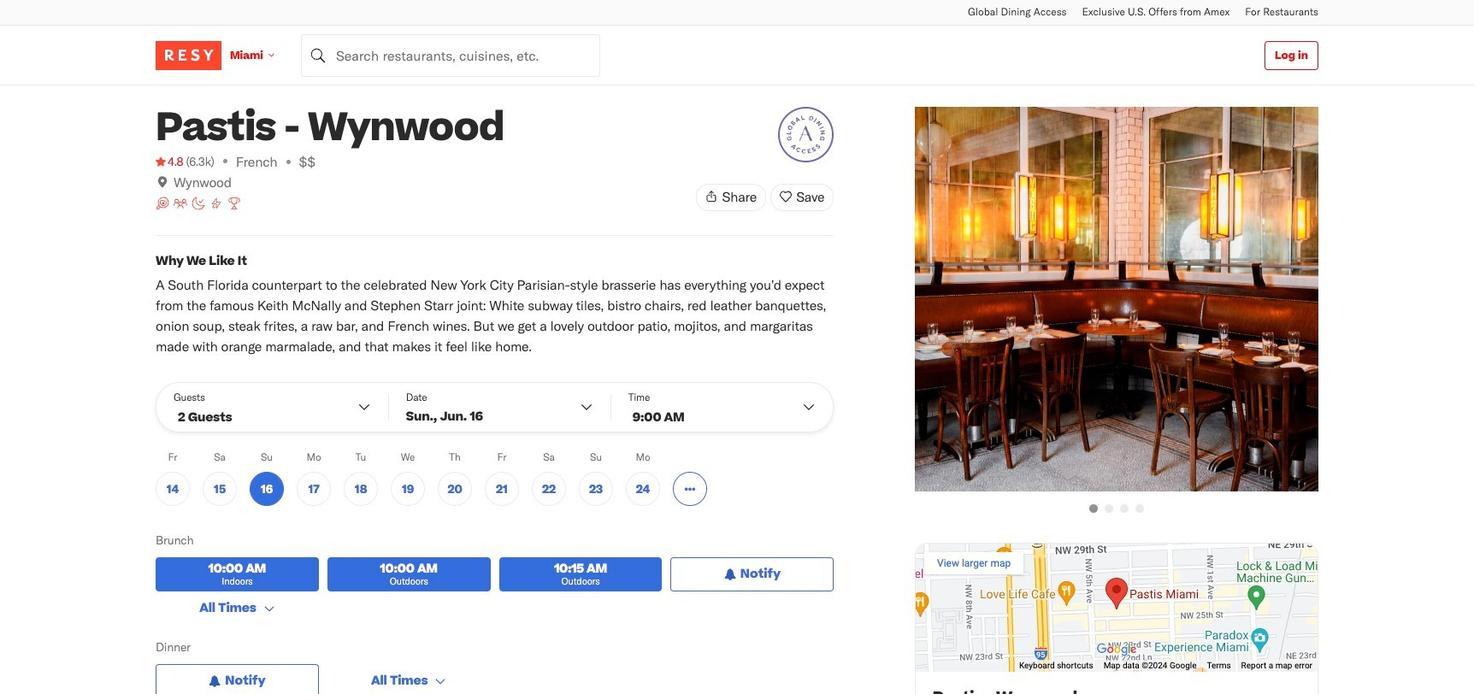 Task type: vqa. For each thing, say whether or not it's contained in the screenshot.
"4.8 out of 5 stars" image
yes



Task type: describe. For each thing, give the bounding box(es) containing it.
4.8 out of 5 stars image
[[156, 153, 183, 170]]



Task type: locate. For each thing, give the bounding box(es) containing it.
Search restaurants, cuisines, etc. text field
[[301, 34, 600, 77]]

None field
[[301, 34, 600, 77]]



